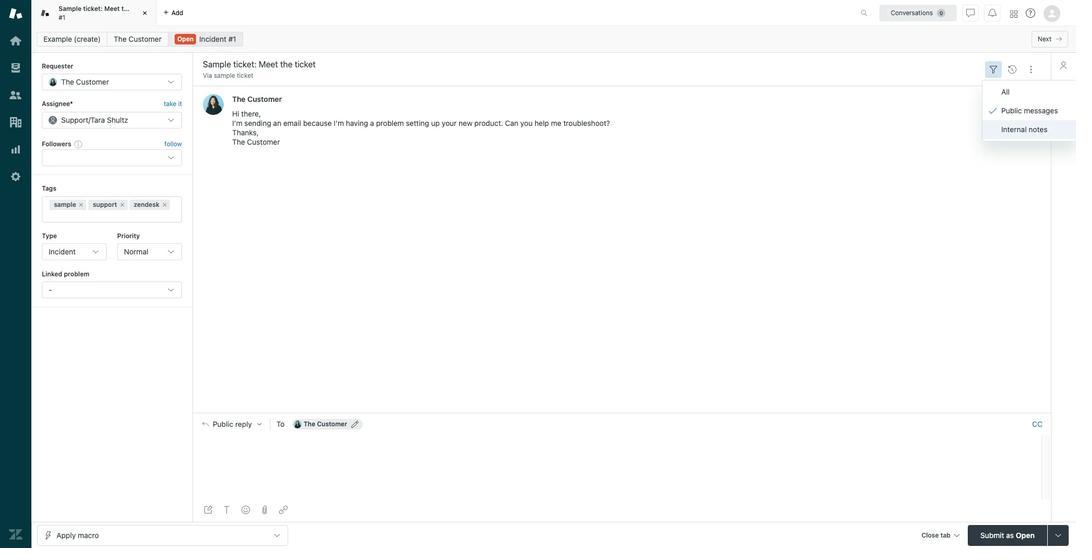 Task type: locate. For each thing, give the bounding box(es) containing it.
#1
[[59, 13, 65, 21], [228, 35, 236, 43]]

the customer link down close icon
[[107, 32, 168, 47]]

the inside requester element
[[61, 78, 74, 86]]

close tab button
[[917, 525, 964, 548]]

public reply button
[[193, 414, 270, 436]]

#1 down sample
[[59, 13, 65, 21]]

0 horizontal spatial public
[[213, 421, 233, 429]]

open right as
[[1016, 531, 1035, 540]]

1 horizontal spatial remove image
[[162, 202, 168, 208]]

Public reply composer text field
[[198, 436, 1038, 458]]

i'm
[[232, 119, 242, 128], [334, 119, 344, 128]]

take
[[164, 100, 176, 108]]

incident for incident
[[49, 247, 76, 256]]

add button
[[157, 0, 190, 26]]

example
[[43, 35, 72, 43]]

1 horizontal spatial the customer link
[[232, 95, 282, 104]]

incident
[[199, 35, 226, 43], [49, 247, 76, 256]]

incident inside "incident" popup button
[[49, 247, 76, 256]]

internal notes
[[1001, 125, 1048, 134]]

linked problem
[[42, 270, 89, 278]]

secondary element
[[31, 29, 1076, 50]]

sample ticket: meet the ticket #1
[[59, 5, 151, 21]]

customer down sending
[[247, 138, 280, 147]]

the
[[114, 35, 127, 43], [61, 78, 74, 86], [232, 95, 246, 104], [232, 138, 245, 147], [304, 421, 315, 428]]

the customer link
[[107, 32, 168, 47], [232, 95, 282, 104]]

messages
[[1024, 106, 1058, 115]]

0 vertical spatial ticket
[[133, 5, 151, 13]]

2 remove image from the left
[[162, 202, 168, 208]]

button displays agent's chat status as invisible. image
[[966, 9, 975, 17]]

the down requester
[[61, 78, 74, 86]]

ticket right via
[[237, 72, 253, 79]]

product.
[[474, 119, 503, 128]]

3 minutes ago text field
[[999, 96, 1041, 104]]

#1 up via sample ticket
[[228, 35, 236, 43]]

macro
[[78, 531, 99, 540]]

sending
[[244, 119, 271, 128]]

0 vertical spatial incident
[[199, 35, 226, 43]]

1 horizontal spatial #1
[[228, 35, 236, 43]]

ticket
[[133, 5, 151, 13], [237, 72, 253, 79]]

1 vertical spatial public
[[213, 421, 233, 429]]

1 horizontal spatial problem
[[376, 119, 404, 128]]

zendesk support image
[[9, 7, 22, 20]]

customer
[[129, 35, 162, 43], [76, 78, 109, 86], [247, 95, 282, 104], [247, 138, 280, 147], [317, 421, 347, 428]]

having
[[346, 119, 368, 128]]

public inside menu item
[[1001, 106, 1022, 115]]

sample right via
[[214, 72, 235, 79]]

the customer right customer@example.com 'icon'
[[304, 421, 347, 428]]

problem down "incident" popup button
[[64, 270, 89, 278]]

1 remove image from the left
[[78, 202, 84, 208]]

remove image left the support
[[78, 202, 84, 208]]

incident down type
[[49, 247, 76, 256]]

remove image right the zendesk
[[162, 202, 168, 208]]

customer inside requester element
[[76, 78, 109, 86]]

customer up support / tara shultz
[[76, 78, 109, 86]]

notifications image
[[988, 9, 997, 17]]

it
[[178, 100, 182, 108]]

remove image
[[78, 202, 84, 208], [162, 202, 168, 208]]

1 horizontal spatial i'm
[[334, 119, 344, 128]]

0 horizontal spatial #1
[[59, 13, 65, 21]]

via sample ticket
[[203, 72, 253, 79]]

tab
[[31, 0, 157, 26]]

hi there, i'm sending an email because i'm having a problem setting up your new product. can you help me troubleshoot? thanks, the customer
[[232, 109, 610, 147]]

sample down tags
[[54, 201, 76, 208]]

hide composer image
[[618, 409, 626, 417]]

0 horizontal spatial incident
[[49, 247, 76, 256]]

the customer down close icon
[[114, 35, 162, 43]]

0 horizontal spatial ticket
[[133, 5, 151, 13]]

public
[[1001, 106, 1022, 115], [213, 421, 233, 429]]

next button
[[1032, 31, 1068, 48]]

the customer
[[114, 35, 162, 43], [61, 78, 109, 86], [232, 95, 282, 104], [304, 421, 347, 428]]

0 vertical spatial the customer link
[[107, 32, 168, 47]]

1 horizontal spatial public
[[1001, 106, 1022, 115]]

customer down close icon
[[129, 35, 162, 43]]

0 horizontal spatial remove image
[[78, 202, 84, 208]]

Subject field
[[201, 58, 982, 71]]

the customer link inside 'secondary' element
[[107, 32, 168, 47]]

close tab
[[922, 532, 951, 539]]

ticket right the on the left top of the page
[[133, 5, 151, 13]]

0 vertical spatial problem
[[376, 119, 404, 128]]

as
[[1006, 531, 1014, 540]]

meet
[[104, 5, 120, 13]]

0 horizontal spatial the customer link
[[107, 32, 168, 47]]

minutes
[[1004, 96, 1028, 104]]

incident #1
[[199, 35, 236, 43]]

public inside dropdown button
[[213, 421, 233, 429]]

the customer link up there,
[[232, 95, 282, 104]]

ticket actions image
[[1027, 65, 1035, 74]]

remove image
[[119, 202, 125, 208]]

the right customer@example.com 'icon'
[[304, 421, 315, 428]]

1 vertical spatial problem
[[64, 270, 89, 278]]

cc button
[[1032, 420, 1043, 429]]

1 horizontal spatial sample
[[214, 72, 235, 79]]

-
[[49, 286, 52, 295]]

edit user image
[[351, 421, 359, 428]]

customer inside 'secondary' element
[[129, 35, 162, 43]]

filter image
[[989, 65, 998, 74]]

1 vertical spatial sample
[[54, 201, 76, 208]]

i'm down hi
[[232, 119, 242, 128]]

public down minutes on the right of page
[[1001, 106, 1022, 115]]

type
[[42, 232, 57, 240]]

public messages menu item
[[983, 101, 1076, 120]]

0 vertical spatial #1
[[59, 13, 65, 21]]

help
[[535, 119, 549, 128]]

customers image
[[9, 88, 22, 102]]

0 horizontal spatial problem
[[64, 270, 89, 278]]

the customer down requester
[[61, 78, 109, 86]]

format text image
[[223, 506, 231, 515]]

example (create)
[[43, 35, 101, 43]]

public messages
[[1001, 106, 1058, 115]]

setting
[[406, 119, 429, 128]]

0 vertical spatial public
[[1001, 106, 1022, 115]]

1 vertical spatial open
[[1016, 531, 1035, 540]]

open
[[177, 35, 194, 43], [1016, 531, 1035, 540]]

next
[[1038, 35, 1052, 43]]

the customer inside requester element
[[61, 78, 109, 86]]

conversations button
[[879, 4, 957, 21]]

0 horizontal spatial i'm
[[232, 119, 242, 128]]

problem right a
[[376, 119, 404, 128]]

sample
[[214, 72, 235, 79], [54, 201, 76, 208]]

incident inside 'secondary' element
[[199, 35, 226, 43]]

open down add
[[177, 35, 194, 43]]

add link (cmd k) image
[[279, 506, 288, 515]]

0 horizontal spatial open
[[177, 35, 194, 43]]

#1 inside sample ticket: meet the ticket #1
[[59, 13, 65, 21]]

problem
[[376, 119, 404, 128], [64, 270, 89, 278]]

1 vertical spatial ticket
[[237, 72, 253, 79]]

to
[[276, 420, 285, 429]]

via
[[203, 72, 212, 79]]

the down sample ticket: meet the ticket #1
[[114, 35, 127, 43]]

0 vertical spatial open
[[177, 35, 194, 43]]

me
[[551, 119, 561, 128]]

the down thanks,
[[232, 138, 245, 147]]

i'm left "having"
[[334, 119, 344, 128]]

there,
[[241, 109, 261, 118]]

linked
[[42, 270, 62, 278]]

new
[[459, 119, 473, 128]]

support
[[93, 201, 117, 208]]

linked problem element
[[42, 282, 182, 299]]

normal button
[[117, 244, 182, 260]]

close
[[922, 532, 939, 539]]

1 vertical spatial #1
[[228, 35, 236, 43]]

1 vertical spatial incident
[[49, 247, 76, 256]]

public left reply
[[213, 421, 233, 429]]

add attachment image
[[260, 506, 269, 515]]

your
[[442, 119, 457, 128]]

incident up via
[[199, 35, 226, 43]]

1 horizontal spatial incident
[[199, 35, 226, 43]]

info on adding followers image
[[74, 140, 83, 148]]

menu
[[982, 80, 1076, 142]]

incident for incident #1
[[199, 35, 226, 43]]

followers element
[[42, 150, 182, 166]]



Task type: vqa. For each thing, say whether or not it's contained in the screenshot.
(Create)
yes



Task type: describe. For each thing, give the bounding box(es) containing it.
the customer up there,
[[232, 95, 282, 104]]

sample
[[59, 5, 81, 13]]

remove image for sample
[[78, 202, 84, 208]]

draft mode image
[[204, 506, 212, 515]]

hi
[[232, 109, 239, 118]]

apply
[[56, 531, 76, 540]]

events image
[[1008, 65, 1016, 74]]

notes
[[1029, 125, 1048, 134]]

admin image
[[9, 170, 22, 184]]

tabs tab list
[[31, 0, 850, 26]]

the customer inside 'secondary' element
[[114, 35, 162, 43]]

1 horizontal spatial open
[[1016, 531, 1035, 540]]

main element
[[0, 0, 31, 549]]

reply
[[235, 421, 252, 429]]

you
[[520, 119, 533, 128]]

priority
[[117, 232, 140, 240]]

example (create) button
[[37, 32, 107, 47]]

views image
[[9, 61, 22, 75]]

the up hi
[[232, 95, 246, 104]]

the inside 'secondary' element
[[114, 35, 127, 43]]

3
[[999, 96, 1003, 104]]

customer inside hi there, i'm sending an email because i'm having a problem setting up your new product. can you help me troubleshoot? thanks, the customer
[[247, 138, 280, 147]]

assignee* element
[[42, 112, 182, 129]]

zendesk image
[[9, 528, 22, 542]]

can
[[505, 119, 518, 128]]

open inside 'secondary' element
[[177, 35, 194, 43]]

the inside hi there, i'm sending an email because i'm having a problem setting up your new product. can you help me troubleshoot? thanks, the customer
[[232, 138, 245, 147]]

apply macro
[[56, 531, 99, 540]]

tab containing sample ticket: meet the ticket
[[31, 0, 157, 26]]

take it
[[164, 100, 182, 108]]

tags
[[42, 185, 56, 193]]

get help image
[[1026, 8, 1035, 18]]

customer context image
[[1059, 61, 1068, 70]]

customer up there,
[[247, 95, 282, 104]]

requester element
[[42, 74, 182, 91]]

#1 inside 'secondary' element
[[228, 35, 236, 43]]

tab
[[941, 532, 951, 539]]

internal
[[1001, 125, 1027, 134]]

requester
[[42, 62, 73, 70]]

customer@example.com image
[[293, 421, 302, 429]]

public for public reply
[[213, 421, 233, 429]]

problem inside hi there, i'm sending an email because i'm having a problem setting up your new product. can you help me troubleshoot? thanks, the customer
[[376, 119, 404, 128]]

take it button
[[164, 99, 182, 110]]

follow
[[165, 140, 182, 148]]

0 horizontal spatial sample
[[54, 201, 76, 208]]

tara
[[91, 115, 105, 124]]

(create)
[[74, 35, 101, 43]]

a
[[370, 119, 374, 128]]

avatar image
[[203, 94, 224, 115]]

displays possible ticket submission types image
[[1054, 532, 1063, 540]]

zendesk products image
[[1010, 10, 1018, 18]]

follow button
[[165, 140, 182, 149]]

because
[[303, 119, 332, 128]]

followers
[[42, 140, 71, 148]]

3 minutes ago
[[999, 96, 1041, 104]]

organizations image
[[9, 116, 22, 129]]

normal
[[124, 247, 148, 256]]

menu containing all
[[982, 80, 1076, 142]]

troubleshoot?
[[563, 119, 610, 128]]

all menu item
[[983, 83, 1076, 101]]

all
[[1001, 87, 1010, 96]]

get started image
[[9, 34, 22, 48]]

submit as open
[[980, 531, 1035, 540]]

an
[[273, 119, 281, 128]]

ago
[[1030, 96, 1041, 104]]

1 i'm from the left
[[232, 119, 242, 128]]

add
[[172, 9, 183, 16]]

1 vertical spatial the customer link
[[232, 95, 282, 104]]

close image
[[140, 8, 150, 18]]

support
[[61, 115, 88, 124]]

the
[[121, 5, 131, 13]]

assignee*
[[42, 100, 73, 108]]

shultz
[[107, 115, 128, 124]]

customer left edit user icon
[[317, 421, 347, 428]]

zendesk
[[134, 201, 159, 208]]

public reply
[[213, 421, 252, 429]]

cc
[[1032, 420, 1043, 429]]

conversations
[[891, 9, 933, 16]]

0 vertical spatial sample
[[214, 72, 235, 79]]

insert emojis image
[[242, 506, 250, 515]]

email
[[283, 119, 301, 128]]

2 i'm from the left
[[334, 119, 344, 128]]

/
[[88, 115, 91, 124]]

up
[[431, 119, 440, 128]]

ticket inside sample ticket: meet the ticket #1
[[133, 5, 151, 13]]

incident button
[[42, 244, 107, 260]]

remove image for zendesk
[[162, 202, 168, 208]]

1 horizontal spatial ticket
[[237, 72, 253, 79]]

public for public messages
[[1001, 106, 1022, 115]]

internal notes menu item
[[983, 120, 1076, 139]]

submit
[[980, 531, 1004, 540]]

reporting image
[[9, 143, 22, 156]]

thanks,
[[232, 128, 259, 137]]

support / tara shultz
[[61, 115, 128, 124]]

ticket:
[[83, 5, 103, 13]]



